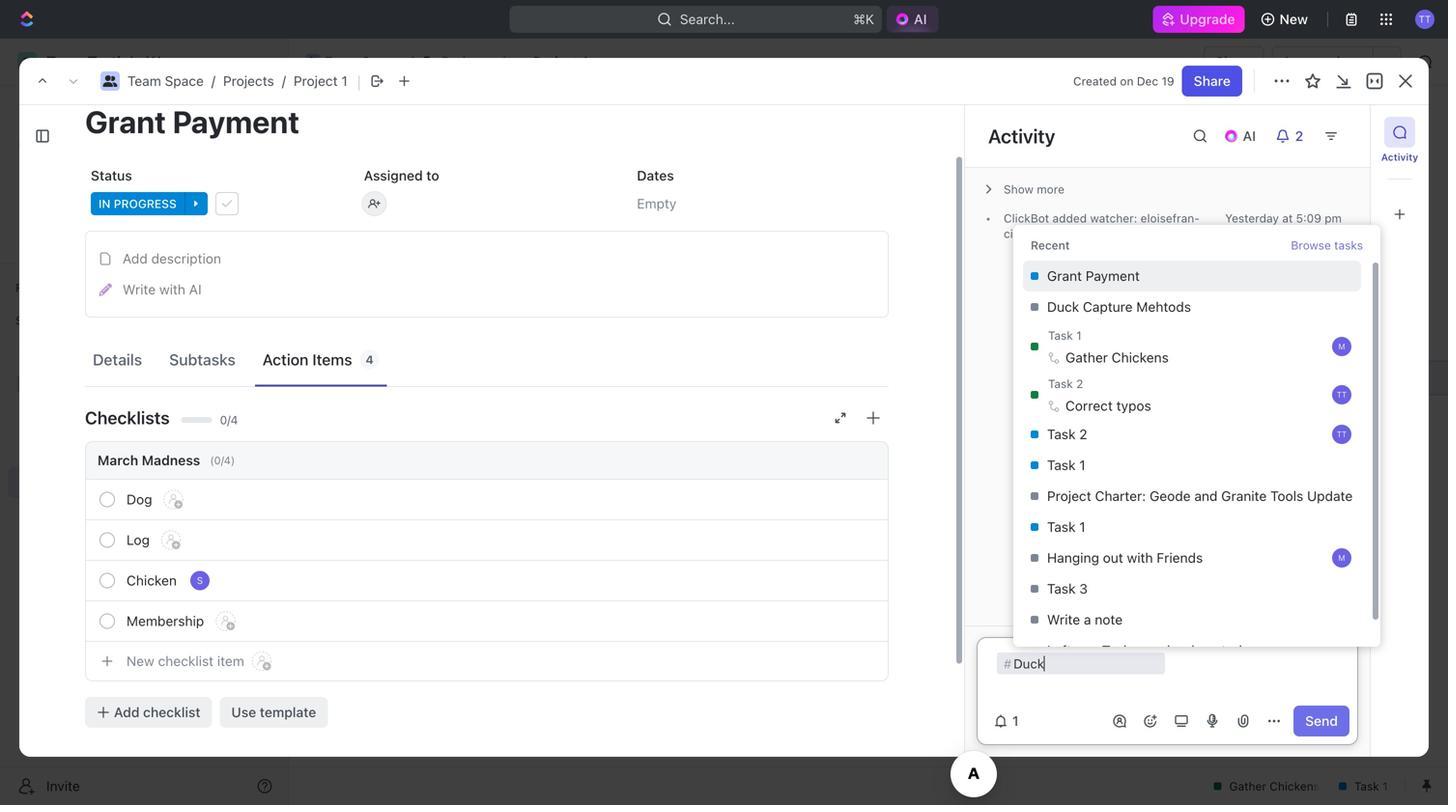 Task type: locate. For each thing, give the bounding box(es) containing it.
2 horizontal spatial space
[[362, 54, 401, 70]]

tree containing team space
[[8, 336, 280, 597]]

0 horizontal spatial user group image
[[103, 75, 117, 87]]

1 vertical spatial tt
[[1337, 430, 1347, 439]]

tree inside the sidebar navigation
[[8, 336, 280, 597]]

0 horizontal spatial projects
[[58, 409, 109, 425]]

1 horizontal spatial space
[[165, 73, 204, 89]]

task 2
[[1048, 377, 1084, 391], [1047, 427, 1088, 443]]

1 horizontal spatial projects
[[223, 73, 274, 89]]

1 vertical spatial space
[[165, 73, 204, 89]]

project down ‎task 1
[[1047, 488, 1092, 504]]

add for add task
[[1309, 124, 1334, 140]]

1 vertical spatial with
[[1127, 550, 1153, 566]]

write inside button
[[123, 282, 156, 298]]

with left ai
[[159, 282, 185, 298]]

1 vertical spatial payment
[[429, 370, 484, 386]]

task up correct
[[1048, 377, 1073, 391]]

user group image
[[20, 379, 34, 390]]

checklist down new checklist item
[[143, 705, 200, 721]]

activity inside task sidebar navigation 'tab list'
[[1382, 152, 1419, 163]]

new button
[[1253, 4, 1320, 35]]

projects link
[[417, 50, 497, 73], [223, 73, 274, 89], [58, 402, 226, 433]]

1 vertical spatial user group image
[[103, 75, 117, 87]]

details
[[93, 351, 142, 369]]

2 vertical spatial team
[[46, 376, 80, 392]]

0 vertical spatial grant payment
[[1047, 268, 1140, 284]]

dashboards
[[46, 200, 121, 215]]

team up '|'
[[325, 54, 358, 70]]

0 horizontal spatial project
[[294, 73, 338, 89]]

new down membership
[[127, 654, 154, 670]]

2 vertical spatial add
[[114, 705, 140, 721]]

0 vertical spatial new
[[1280, 11, 1308, 27]]

team right user group icon
[[46, 376, 80, 392]]

0 vertical spatial with
[[159, 282, 185, 298]]

new
[[1280, 11, 1308, 27], [127, 654, 154, 670]]

checklist inside add checklist button
[[143, 705, 200, 721]]

membership
[[127, 614, 204, 630]]

4
[[366, 353, 374, 367]]

1 vertical spatial team
[[128, 73, 161, 89]]

0 horizontal spatial new
[[127, 654, 154, 670]]

with inside button
[[159, 282, 185, 298]]

0 horizontal spatial team space
[[46, 376, 123, 392]]

1 horizontal spatial team space
[[325, 54, 401, 70]]

0 horizontal spatial with
[[159, 282, 185, 298]]

new up automations
[[1280, 11, 1308, 27]]

team space link inside the sidebar navigation
[[46, 369, 276, 400]]

1 vertical spatial 2
[[1080, 427, 1088, 443]]

0 horizontal spatial space
[[84, 376, 123, 392]]

friends
[[1157, 550, 1203, 566]]

0 vertical spatial write
[[123, 282, 156, 298]]

team space down details
[[46, 376, 123, 392]]

team
[[325, 54, 358, 70], [128, 73, 161, 89], [46, 376, 80, 392]]

2 vertical spatial projects
[[58, 409, 109, 425]]

write right the pencil image
[[123, 282, 156, 298]]

add up write with ai
[[123, 251, 148, 267]]

space inside the sidebar navigation
[[84, 376, 123, 392]]

project 1 link left '|'
[[294, 73, 348, 89]]

clickbot
[[1004, 212, 1049, 225]]

duck capture mehtods
[[1047, 299, 1191, 315]]

1
[[582, 54, 588, 70], [341, 73, 348, 89], [1077, 329, 1082, 343], [1080, 458, 1086, 473], [1080, 519, 1086, 535], [1013, 714, 1019, 730]]

0 vertical spatial project
[[533, 54, 579, 70]]

write with ai
[[123, 282, 202, 298]]

1 button
[[986, 706, 1031, 737]]

task 1 up "hanging"
[[1047, 519, 1086, 535]]

2 horizontal spatial project
[[1047, 488, 1092, 504]]

at
[[1283, 212, 1293, 225]]

tools
[[1271, 488, 1304, 504]]

0 vertical spatial activity
[[988, 125, 1056, 147]]

tasks
[[1102, 643, 1138, 659]]

1 vertical spatial project
[[294, 73, 338, 89]]

project 1 link
[[509, 50, 593, 73], [294, 73, 348, 89]]

write
[[123, 282, 156, 298], [1047, 612, 1080, 628]]

0 horizontal spatial activity
[[988, 125, 1056, 147]]

checklist
[[158, 654, 214, 670], [143, 705, 200, 721]]

new for new
[[1280, 11, 1308, 27]]

task left task sidebar navigation 'tab list'
[[1338, 124, 1367, 140]]

invite
[[46, 779, 80, 795]]

space inside 'team space / projects / project 1 |'
[[165, 73, 204, 89]]

0 horizontal spatial grant payment
[[389, 370, 484, 386]]

user group image up 'team space / projects / project 1 |'
[[307, 57, 319, 67]]

task 2 up ‎task 1
[[1047, 427, 1088, 443]]

be
[[1167, 643, 1183, 659]]

1 vertical spatial grant payment
[[389, 370, 484, 386]]

Select task... text field
[[1014, 657, 1159, 672]]

project left '|'
[[294, 73, 338, 89]]

list link
[[430, 174, 457, 201]]

tree
[[8, 336, 280, 597]]

share button down the upgrade
[[1204, 46, 1264, 77]]

1 vertical spatial activity
[[1382, 152, 1419, 163]]

1 vertical spatial new
[[127, 654, 154, 670]]

0 vertical spatial m
[[1339, 343, 1346, 351]]

browse
[[1291, 239, 1331, 252]]

user group image up home link
[[103, 75, 117, 87]]

1 vertical spatial projects
[[223, 73, 274, 89]]

added watcher:
[[1049, 212, 1141, 225]]

use template button
[[220, 698, 328, 729]]

‎task 1
[[1047, 458, 1086, 473]]

2 down correct
[[1080, 427, 1088, 443]]

mehtods
[[1137, 299, 1191, 315]]

assignees
[[805, 228, 863, 241]]

charter:
[[1095, 488, 1146, 504]]

payment
[[1086, 268, 1140, 284], [429, 370, 484, 386]]

task 1 down duck
[[1048, 329, 1082, 343]]

1 vertical spatial checklist
[[143, 705, 200, 721]]

task sidebar navigation tab list
[[1379, 117, 1421, 230]]

correct typos
[[1066, 398, 1152, 414]]

0 horizontal spatial team
[[46, 376, 80, 392]]

use
[[231, 705, 256, 721]]

out
[[1103, 550, 1124, 566]]

0 vertical spatial 2
[[1077, 377, 1084, 391]]

space
[[362, 54, 401, 70], [165, 73, 204, 89], [84, 376, 123, 392]]

and
[[1195, 488, 1218, 504]]

share button right 19
[[1182, 66, 1243, 97]]

0 horizontal spatial payment
[[429, 370, 484, 386]]

1 horizontal spatial new
[[1280, 11, 1308, 27]]

19
[[1162, 74, 1175, 88]]

payment down write with ai button
[[429, 370, 484, 386]]

Edit task name text field
[[85, 103, 889, 140]]

1 horizontal spatial project
[[533, 54, 579, 70]]

1 vertical spatial team space
[[46, 376, 123, 392]]

2 horizontal spatial team
[[325, 54, 358, 70]]

project for project 1
[[533, 54, 579, 70]]

assignees button
[[781, 223, 871, 246]]

/ left "project 1"
[[501, 54, 505, 70]]

2 vertical spatial space
[[84, 376, 123, 392]]

1 vertical spatial add
[[123, 251, 148, 267]]

task
[[1338, 124, 1367, 140], [1048, 329, 1073, 343], [1048, 377, 1073, 391], [1047, 427, 1076, 443], [1047, 519, 1076, 535], [1047, 581, 1076, 597]]

1 vertical spatial grant
[[389, 370, 425, 386]]

projects inside 'team space / projects / project 1 |'
[[223, 73, 274, 89]]

/ up the edit task name text field
[[410, 54, 413, 70]]

0 vertical spatial checklist
[[158, 654, 214, 670]]

0 vertical spatial add
[[1309, 124, 1334, 140]]

0 vertical spatial tt
[[1337, 391, 1347, 400]]

a
[[1084, 612, 1091, 628]]

task inside button
[[1338, 124, 1367, 140]]

1 horizontal spatial team
[[128, 73, 161, 89]]

1 horizontal spatial grant payment
[[1047, 268, 1140, 284]]

hanging
[[1047, 550, 1100, 566]]

dashboards link
[[8, 192, 280, 223]]

1 vertical spatial write
[[1047, 612, 1080, 628]]

list
[[434, 179, 457, 195]]

1 horizontal spatial payment
[[1086, 268, 1140, 284]]

team space inside the sidebar navigation
[[46, 376, 123, 392]]

Search tasks... text field
[[1208, 220, 1401, 249]]

checklist for add
[[143, 705, 200, 721]]

1 tt from the top
[[1337, 391, 1347, 400]]

2 up correct
[[1077, 377, 1084, 391]]

yesterday at 5:09 pm
[[1225, 212, 1342, 225]]

task up "hanging"
[[1047, 519, 1076, 535]]

projects
[[441, 54, 492, 70], [223, 73, 274, 89], [58, 409, 109, 425]]

project 1 link up the edit task name text field
[[509, 50, 593, 73]]

gather
[[1066, 350, 1108, 366]]

checklist left item
[[158, 654, 214, 670]]

m
[[1339, 343, 1346, 351], [1339, 554, 1346, 563]]

add down new checklist item
[[114, 705, 140, 721]]

eloisefran
[[1141, 212, 1200, 225]]

payment up capture
[[1086, 268, 1140, 284]]

0 vertical spatial team
[[325, 54, 358, 70]]

0 horizontal spatial project 1 link
[[294, 73, 348, 89]]

activity
[[988, 125, 1056, 147], [1382, 152, 1419, 163]]

tt
[[1337, 391, 1347, 400], [1337, 430, 1347, 439]]

user group image
[[307, 57, 319, 67], [103, 75, 117, 87]]

new inside button
[[1280, 11, 1308, 27]]

/ left '|'
[[282, 73, 286, 89]]

duck
[[1047, 299, 1079, 315]]

(0/4)
[[210, 455, 235, 467]]

0 horizontal spatial grant
[[389, 370, 425, 386]]

add down automations button on the top right of the page
[[1309, 124, 1334, 140]]

add for add description
[[123, 251, 148, 267]]

task left 3
[[1047, 581, 1076, 597]]

team space up '|'
[[325, 54, 401, 70]]

with right "out"
[[1127, 550, 1153, 566]]

add
[[1309, 124, 1334, 140], [123, 251, 148, 267], [114, 705, 140, 721]]

team inside 'team space / projects / project 1 |'
[[128, 73, 161, 89]]

home
[[46, 101, 83, 117]]

/
[[410, 54, 413, 70], [501, 54, 505, 70], [211, 73, 215, 89], [282, 73, 286, 89]]

template
[[260, 705, 316, 721]]

task 2 up correct
[[1048, 377, 1084, 391]]

browse tasks
[[1291, 239, 1363, 252]]

added
[[1053, 212, 1087, 225]]

description
[[151, 251, 221, 267]]

0 horizontal spatial write
[[123, 282, 156, 298]]

use template
[[231, 705, 316, 721]]

0 vertical spatial user group image
[[307, 57, 319, 67]]

today
[[1222, 643, 1257, 659]]

1 horizontal spatial with
[[1127, 550, 1153, 566]]

share right 19
[[1194, 73, 1231, 89]]

table link
[[654, 174, 692, 201]]

share down the upgrade
[[1216, 54, 1253, 70]]

grant payment
[[1047, 268, 1140, 284], [389, 370, 484, 386]]

0 vertical spatial projects
[[441, 54, 492, 70]]

share
[[1216, 54, 1253, 70], [1194, 73, 1231, 89]]

3
[[1080, 581, 1088, 597]]

write left a
[[1047, 612, 1080, 628]]

add checklist button
[[85, 698, 212, 729]]

1 vertical spatial m
[[1339, 554, 1346, 563]]

grant
[[1047, 268, 1082, 284], [389, 370, 425, 386]]

project up the edit task name text field
[[533, 54, 579, 70]]

2 horizontal spatial projects
[[441, 54, 492, 70]]

new for new checklist item
[[127, 654, 154, 670]]

1 horizontal spatial activity
[[1382, 152, 1419, 163]]

1 horizontal spatial write
[[1047, 612, 1080, 628]]

2 vertical spatial project
[[1047, 488, 1092, 504]]

0 vertical spatial grant
[[1047, 268, 1082, 284]]

pencil image
[[99, 283, 112, 296]]

team up home link
[[128, 73, 161, 89]]



Task type: vqa. For each thing, say whether or not it's contained in the screenshot.
/
yes



Task type: describe. For each thing, give the bounding box(es) containing it.
0 vertical spatial share
[[1216, 54, 1253, 70]]

project charter: geode and granite tools update
[[1047, 488, 1353, 504]]

project for project charter: geode and granite tools update
[[1047, 488, 1092, 504]]

madness
[[142, 453, 200, 469]]

|
[[357, 72, 361, 91]]

task up ‎task
[[1047, 427, 1076, 443]]

2 m from the top
[[1339, 554, 1346, 563]]

task down duck
[[1048, 329, 1073, 343]]

board
[[360, 179, 398, 195]]

hanging out with friends
[[1047, 550, 1203, 566]]

update
[[1307, 488, 1353, 504]]

upgrade
[[1180, 11, 1235, 27]]

send
[[1306, 714, 1338, 730]]

geode
[[1150, 488, 1191, 504]]

to
[[426, 168, 439, 184]]

action items
[[263, 351, 352, 369]]

subtasks
[[169, 351, 236, 369]]

activity inside task sidebar content section
[[988, 125, 1056, 147]]

1 vertical spatial task 1
[[1047, 519, 1086, 535]]

dec
[[1137, 74, 1159, 88]]

automations
[[1283, 54, 1363, 70]]

1 vertical spatial task 2
[[1047, 427, 1088, 443]]

write for write a note
[[1047, 612, 1080, 628]]

inbox link
[[8, 127, 280, 157]]

leftover tasks can be done today
[[1047, 643, 1257, 659]]

1 m from the top
[[1339, 343, 1346, 351]]

team space / projects / project 1 |
[[128, 72, 361, 91]]

gather chickens
[[1066, 350, 1169, 366]]

project inside 'team space / projects / project 1 |'
[[294, 73, 338, 89]]

write for write with ai
[[123, 282, 156, 298]]

write a note
[[1047, 612, 1123, 628]]

assigned to
[[364, 168, 439, 184]]

eloisefran cis23@gmail.com
[[1004, 212, 1200, 241]]

new checklist item
[[127, 654, 244, 670]]

grant payment link
[[385, 364, 670, 392]]

checklist for new
[[158, 654, 214, 670]]

task 3
[[1047, 581, 1088, 597]]

1 vertical spatial share
[[1194, 73, 1231, 89]]

chicken
[[127, 573, 177, 589]]

watcher:
[[1090, 212, 1138, 225]]

1 inside 'team space / projects / project 1 |'
[[341, 73, 348, 89]]

capture
[[1083, 299, 1133, 315]]

send button
[[1294, 706, 1350, 737]]

on
[[1120, 74, 1134, 88]]

1 horizontal spatial project 1 link
[[509, 50, 593, 73]]

0 vertical spatial team space
[[325, 54, 401, 70]]

search...
[[680, 11, 735, 27]]

dog
[[127, 492, 152, 508]]

yesterday
[[1225, 212, 1279, 225]]

march madness (0/4)
[[98, 453, 235, 469]]

status
[[91, 168, 132, 184]]

0 vertical spatial space
[[362, 54, 401, 70]]

pm
[[1325, 212, 1342, 225]]

⌘k
[[853, 11, 875, 27]]

note
[[1095, 612, 1123, 628]]

automations button
[[1273, 47, 1373, 76]]

created
[[1074, 74, 1117, 88]]

5:09
[[1296, 212, 1322, 225]]

write with ai button
[[92, 274, 882, 305]]

typos
[[1117, 398, 1152, 414]]

granite
[[1222, 488, 1267, 504]]

add for add checklist
[[114, 705, 140, 721]]

1 horizontal spatial user group image
[[307, 57, 319, 67]]

0 vertical spatial task 2
[[1048, 377, 1084, 391]]

home link
[[8, 94, 280, 125]]

projects inside the sidebar navigation
[[58, 409, 109, 425]]

add task button
[[1297, 117, 1379, 148]]

sidebar navigation
[[0, 39, 289, 806]]

item
[[217, 654, 244, 670]]

0 vertical spatial payment
[[1086, 268, 1140, 284]]

add checklist
[[114, 705, 200, 721]]

tasks
[[1335, 239, 1363, 252]]

0/4
[[220, 414, 238, 427]]

add description button
[[92, 243, 882, 274]]

created on dec 19
[[1074, 74, 1175, 88]]

checklists
[[85, 408, 170, 429]]

0 vertical spatial task 1
[[1048, 329, 1082, 343]]

recent
[[1031, 239, 1070, 252]]

march
[[98, 453, 138, 469]]

can
[[1141, 643, 1164, 659]]

action
[[263, 351, 309, 369]]

task sidebar content section
[[964, 105, 1370, 758]]

team space link for the left user group image
[[128, 73, 204, 89]]

inbox
[[46, 134, 80, 150]]

hide
[[1003, 228, 1029, 241]]

chickens
[[1112, 350, 1169, 366]]

team inside tree
[[46, 376, 80, 392]]

ai
[[189, 282, 202, 298]]

2 tt from the top
[[1337, 430, 1347, 439]]

cis23@gmail.com
[[1004, 212, 1200, 241]]

items
[[312, 351, 352, 369]]

leftover
[[1047, 643, 1099, 659]]

‎task
[[1047, 458, 1076, 473]]

favorites button
[[8, 276, 86, 300]]

table
[[657, 179, 692, 195]]

1 inside 'button'
[[1013, 714, 1019, 730]]

/ up home link
[[211, 73, 215, 89]]

done
[[1187, 643, 1218, 659]]

team space link for user group icon
[[46, 369, 276, 400]]

add task
[[1309, 124, 1367, 140]]

subtasks button
[[161, 342, 243, 378]]

spaces
[[15, 314, 56, 328]]

log
[[127, 532, 150, 548]]

1 horizontal spatial grant
[[1047, 268, 1082, 284]]



